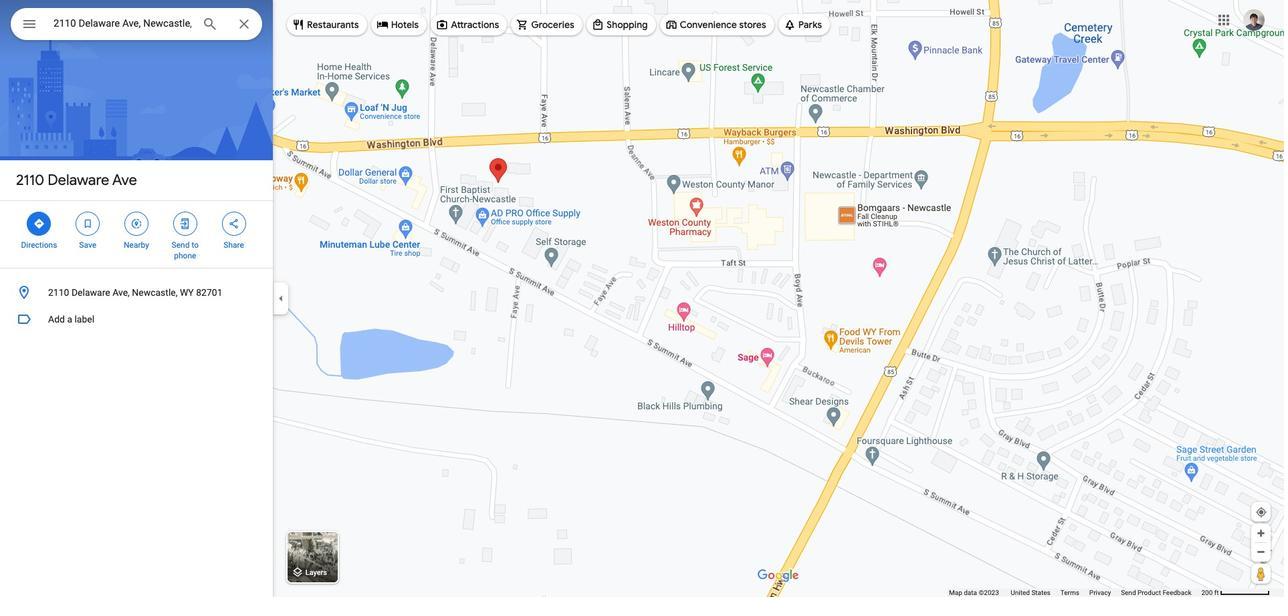 Task type: describe. For each thing, give the bounding box(es) containing it.
actions for 2110 delaware ave region
[[0, 201, 273, 268]]

groceries
[[531, 19, 575, 31]]

2110 for 2110 delaware ave
[[16, 171, 44, 190]]

terms button
[[1061, 589, 1079, 598]]

a
[[67, 314, 72, 325]]


[[82, 217, 94, 231]]

2110 delaware ave
[[16, 171, 137, 190]]

united states
[[1011, 590, 1051, 597]]

stores
[[739, 19, 766, 31]]

delaware for ave
[[48, 171, 109, 190]]

parks button
[[778, 9, 830, 41]]

zoom out image
[[1256, 548, 1266, 558]]

united
[[1011, 590, 1030, 597]]

restaurants
[[307, 19, 359, 31]]

show your location image
[[1256, 507, 1268, 519]]

convenience stores button
[[660, 9, 774, 41]]

convenience stores
[[680, 19, 766, 31]]

shopping
[[607, 19, 648, 31]]

2110 Delaware Ave, Newcastle, WY 82701 field
[[11, 8, 262, 40]]

layers
[[306, 569, 327, 578]]

phone
[[174, 252, 196, 261]]

ft
[[1215, 590, 1219, 597]]

wy
[[180, 288, 194, 298]]

send product feedback
[[1121, 590, 1192, 597]]

groceries button
[[511, 9, 583, 41]]

send product feedback button
[[1121, 589, 1192, 598]]

nearby
[[124, 241, 149, 250]]

data
[[964, 590, 977, 597]]

privacy button
[[1090, 589, 1111, 598]]

save
[[79, 241, 96, 250]]

feedback
[[1163, 590, 1192, 597]]

attractions
[[451, 19, 499, 31]]

82701
[[196, 288, 222, 298]]


[[21, 15, 37, 33]]

product
[[1138, 590, 1161, 597]]

add a label button
[[0, 306, 273, 333]]

show street view coverage image
[[1251, 565, 1271, 585]]

directions
[[21, 241, 57, 250]]

zoom in image
[[1256, 529, 1266, 539]]

ave,
[[112, 288, 130, 298]]

add
[[48, 314, 65, 325]]

200
[[1202, 590, 1213, 597]]

hotels
[[391, 19, 419, 31]]

privacy
[[1090, 590, 1111, 597]]

 search field
[[11, 8, 262, 43]]



Task type: locate. For each thing, give the bounding box(es) containing it.
2110 for 2110 delaware ave, newcastle, wy 82701
[[48, 288, 69, 298]]

footer inside google maps element
[[949, 589, 1202, 598]]

send inside button
[[1121, 590, 1136, 597]]

1 horizontal spatial send
[[1121, 590, 1136, 597]]

to
[[192, 241, 199, 250]]

2110 up '' on the top left
[[16, 171, 44, 190]]

0 vertical spatial delaware
[[48, 171, 109, 190]]

delaware for ave,
[[72, 288, 110, 298]]

2110 delaware ave, newcastle, wy 82701
[[48, 288, 222, 298]]

convenience
[[680, 19, 737, 31]]

none field inside 2110 delaware ave, newcastle, wy 82701 field
[[54, 15, 191, 31]]

footer
[[949, 589, 1202, 598]]

send inside the send to phone
[[172, 241, 190, 250]]

ave
[[112, 171, 137, 190]]

delaware
[[48, 171, 109, 190], [72, 288, 110, 298]]

united states button
[[1011, 589, 1051, 598]]

collapse side panel image
[[274, 292, 288, 306]]

footer containing map data ©2023
[[949, 589, 1202, 598]]

2110 up add at left
[[48, 288, 69, 298]]

delaware up label on the bottom of page
[[72, 288, 110, 298]]

shopping button
[[587, 9, 656, 41]]


[[33, 217, 45, 231]]

send up phone
[[172, 241, 190, 250]]

delaware inside button
[[72, 288, 110, 298]]

200 ft
[[1202, 590, 1219, 597]]

share
[[224, 241, 244, 250]]

google maps element
[[0, 0, 1284, 598]]

add a label
[[48, 314, 94, 325]]

2110
[[16, 171, 44, 190], [48, 288, 69, 298]]

0 horizontal spatial send
[[172, 241, 190, 250]]

restaurants button
[[287, 9, 367, 41]]

1 vertical spatial delaware
[[72, 288, 110, 298]]

2110 inside button
[[48, 288, 69, 298]]

terms
[[1061, 590, 1079, 597]]

2110 delaware ave, newcastle, wy 82701 button
[[0, 280, 273, 306]]

1 vertical spatial send
[[1121, 590, 1136, 597]]

0 horizontal spatial 2110
[[16, 171, 44, 190]]

map data ©2023
[[949, 590, 1001, 597]]

parks
[[798, 19, 822, 31]]

map
[[949, 590, 962, 597]]

send left the product
[[1121, 590, 1136, 597]]

1 vertical spatial 2110
[[48, 288, 69, 298]]

©2023
[[979, 590, 999, 597]]

label
[[75, 314, 94, 325]]

0 vertical spatial send
[[172, 241, 190, 250]]

newcastle,
[[132, 288, 178, 298]]

hotels button
[[371, 9, 427, 41]]

 button
[[11, 8, 48, 43]]

send for send to phone
[[172, 241, 190, 250]]


[[228, 217, 240, 231]]


[[179, 217, 191, 231]]

send
[[172, 241, 190, 250], [1121, 590, 1136, 597]]

send for send product feedback
[[1121, 590, 1136, 597]]

None field
[[54, 15, 191, 31]]

states
[[1032, 590, 1051, 597]]

attractions button
[[431, 9, 507, 41]]

1 horizontal spatial 2110
[[48, 288, 69, 298]]

200 ft button
[[1202, 590, 1270, 597]]

google account: nolan park  
(nolan.park@adept.ai) image
[[1243, 9, 1265, 31]]

delaware up 
[[48, 171, 109, 190]]

0 vertical spatial 2110
[[16, 171, 44, 190]]


[[130, 217, 142, 231]]

send to phone
[[172, 241, 199, 261]]

2110 delaware ave main content
[[0, 0, 273, 598]]



Task type: vqa. For each thing, say whether or not it's contained in the screenshot.
footer in the 'Google Maps' element
yes



